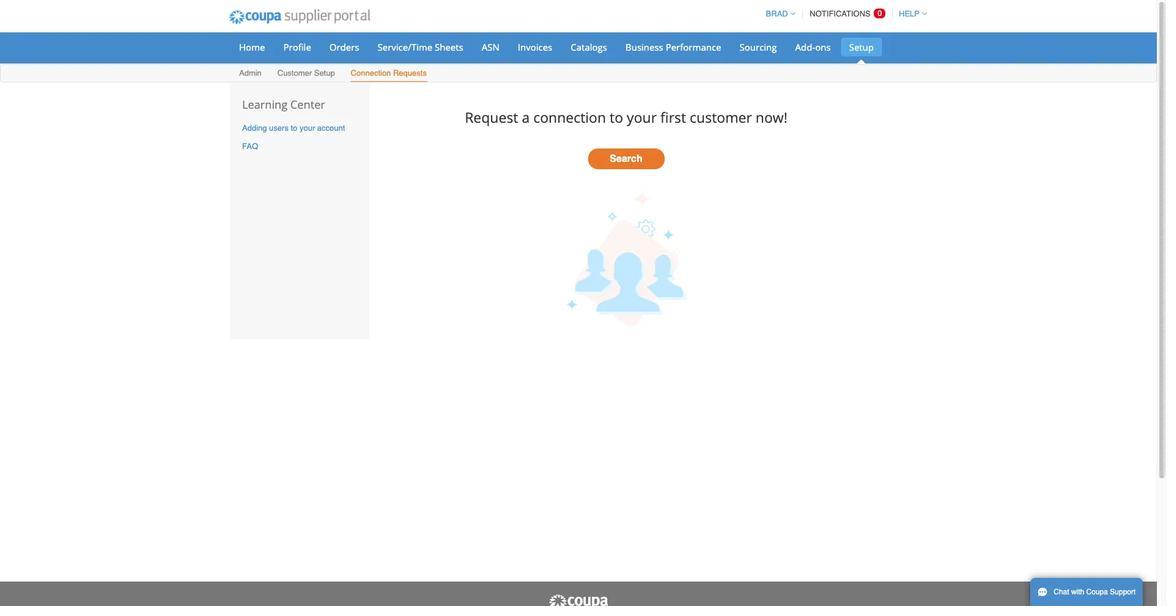 Task type: locate. For each thing, give the bounding box(es) containing it.
with
[[1072, 589, 1085, 597]]

1 horizontal spatial coupa supplier portal image
[[548, 595, 609, 607]]

to up search
[[610, 107, 623, 127]]

adding users to your account link
[[242, 123, 345, 133]]

setup down notifications 0
[[850, 41, 874, 53]]

profile
[[284, 41, 311, 53]]

add-
[[796, 41, 816, 53]]

0 horizontal spatial setup
[[314, 69, 335, 78]]

business performance
[[626, 41, 722, 53]]

chat with coupa support
[[1054, 589, 1136, 597]]

0 horizontal spatial coupa supplier portal image
[[221, 2, 378, 32]]

notifications 0
[[810, 9, 883, 18]]

setup right customer
[[314, 69, 335, 78]]

orders
[[330, 41, 359, 53]]

setup
[[850, 41, 874, 53], [314, 69, 335, 78]]

navigation
[[761, 2, 927, 26]]

customer setup link
[[277, 66, 336, 82]]

adding
[[242, 123, 267, 133]]

connection requests
[[351, 69, 427, 78]]

a
[[522, 107, 530, 127]]

your left first
[[627, 107, 657, 127]]

0 vertical spatial setup
[[850, 41, 874, 53]]

center
[[291, 97, 325, 112]]

coupa
[[1087, 589, 1109, 597]]

sourcing
[[740, 41, 777, 53]]

1 horizontal spatial setup
[[850, 41, 874, 53]]

account
[[317, 123, 345, 133]]

add-ons
[[796, 41, 831, 53]]

to right users
[[291, 123, 298, 133]]

users
[[269, 123, 289, 133]]

business
[[626, 41, 664, 53]]

asn link
[[474, 38, 508, 56]]

0 vertical spatial coupa supplier portal image
[[221, 2, 378, 32]]

coupa supplier portal image
[[221, 2, 378, 32], [548, 595, 609, 607]]

to
[[610, 107, 623, 127], [291, 123, 298, 133]]

catalogs link
[[563, 38, 615, 56]]

0 horizontal spatial to
[[291, 123, 298, 133]]

your down the center
[[300, 123, 315, 133]]

brad link
[[761, 9, 796, 18]]

adding users to your account
[[242, 123, 345, 133]]

now!
[[756, 107, 788, 127]]

your
[[627, 107, 657, 127], [300, 123, 315, 133]]

service/time sheets
[[378, 41, 464, 53]]

brad
[[766, 9, 788, 18]]

business performance link
[[618, 38, 730, 56]]



Task type: describe. For each thing, give the bounding box(es) containing it.
1 horizontal spatial to
[[610, 107, 623, 127]]

support
[[1111, 589, 1136, 597]]

navigation containing notifications 0
[[761, 2, 927, 26]]

request a connection to your first customer now!
[[465, 107, 788, 127]]

orders link
[[322, 38, 367, 56]]

help link
[[894, 9, 927, 18]]

notifications
[[810, 9, 871, 18]]

setup link
[[842, 38, 882, 56]]

search button
[[588, 149, 665, 170]]

sheets
[[435, 41, 464, 53]]

0
[[878, 9, 883, 18]]

customer
[[278, 69, 312, 78]]

search
[[610, 154, 643, 165]]

admin link
[[239, 66, 262, 82]]

0 horizontal spatial your
[[300, 123, 315, 133]]

performance
[[666, 41, 722, 53]]

1 vertical spatial setup
[[314, 69, 335, 78]]

ons
[[816, 41, 831, 53]]

invoices link
[[510, 38, 561, 56]]

home link
[[231, 38, 273, 56]]

connection
[[534, 107, 606, 127]]

1 vertical spatial coupa supplier portal image
[[548, 595, 609, 607]]

admin
[[239, 69, 262, 78]]

connection
[[351, 69, 391, 78]]

learning center
[[242, 97, 325, 112]]

chat with coupa support button
[[1031, 579, 1144, 607]]

customer setup
[[278, 69, 335, 78]]

learning
[[242, 97, 288, 112]]

1 horizontal spatial your
[[627, 107, 657, 127]]

faq
[[242, 142, 258, 151]]

add-ons link
[[788, 38, 839, 56]]

customer
[[690, 107, 752, 127]]

service/time
[[378, 41, 433, 53]]

request
[[465, 107, 518, 127]]

asn
[[482, 41, 500, 53]]

service/time sheets link
[[370, 38, 472, 56]]

home
[[239, 41, 265, 53]]

help
[[899, 9, 920, 18]]

chat
[[1054, 589, 1070, 597]]

profile link
[[276, 38, 319, 56]]

first
[[661, 107, 687, 127]]

connection requests link
[[350, 66, 428, 82]]

invoices
[[518, 41, 553, 53]]

sourcing link
[[732, 38, 785, 56]]

requests
[[393, 69, 427, 78]]

faq link
[[242, 142, 258, 151]]

catalogs
[[571, 41, 607, 53]]



Task type: vqa. For each thing, say whether or not it's contained in the screenshot.
Coupa Supplier Portal image
yes



